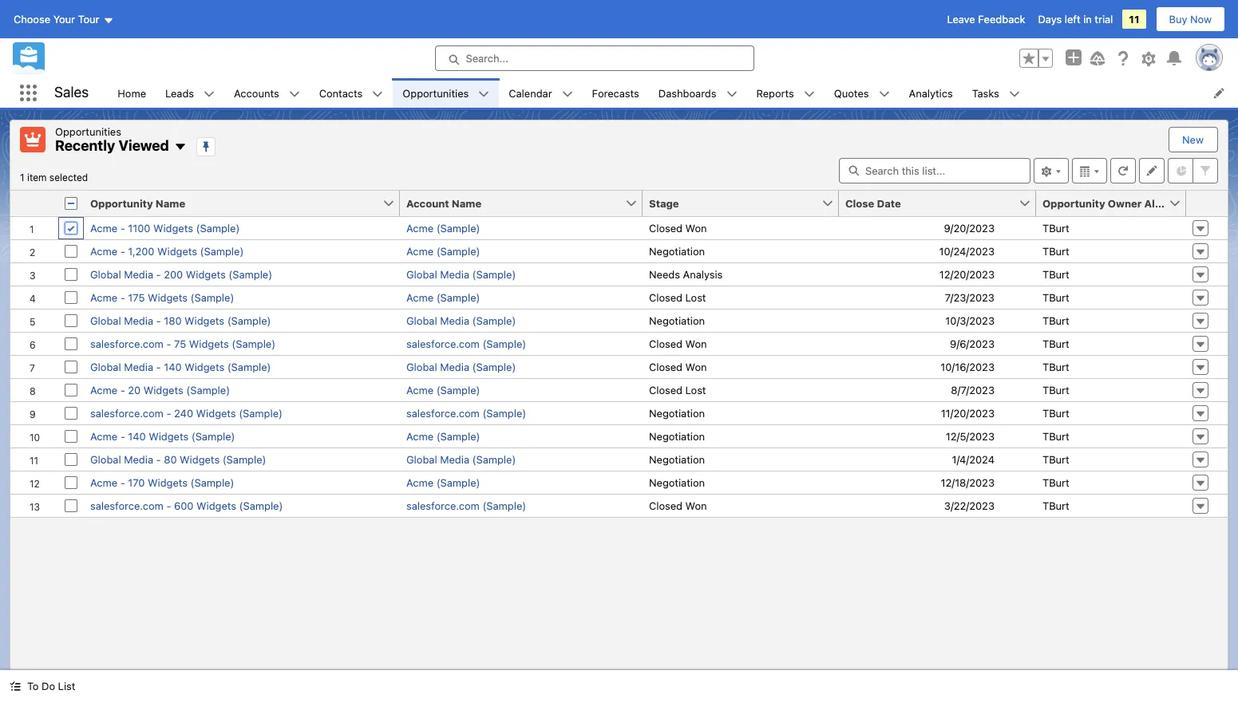 Task type: vqa. For each thing, say whether or not it's contained in the screenshot.


Task type: describe. For each thing, give the bounding box(es) containing it.
recently
[[55, 137, 115, 154]]

media for global media - 200 widgets (sample) global media (sample) link
[[440, 268, 469, 281]]

salesforce.com (sample) for salesforce.com - 240 widgets (sample)
[[406, 407, 526, 420]]

negotiation for 11/20/2023
[[649, 407, 705, 420]]

acme - 20 widgets (sample)
[[90, 384, 230, 396]]

Search Recently Viewed list view. search field
[[839, 158, 1031, 183]]

10/3/2023
[[946, 314, 995, 327]]

11/20/2023
[[941, 407, 995, 420]]

widgets up salesforce.com - 75 widgets (sample) link
[[185, 314, 224, 327]]

contacts link
[[310, 78, 372, 108]]

name for account name
[[452, 197, 482, 210]]

accounts link
[[224, 78, 289, 108]]

owner
[[1108, 197, 1142, 210]]

tburt for 10/24/2023
[[1043, 245, 1070, 257]]

media for global media (sample) link associated with global media - 180 widgets (sample)
[[440, 314, 469, 327]]

10/24/2023
[[939, 245, 995, 257]]

global media - 200 widgets (sample)
[[90, 268, 272, 281]]

tburt for 10/3/2023
[[1043, 314, 1070, 327]]

widgets for 140
[[149, 430, 189, 443]]

salesforce.com (sample) link for salesforce.com - 600 widgets (sample)
[[406, 499, 526, 512]]

tburt for 3/22/2023
[[1043, 499, 1070, 512]]

closed for 8/7/2023
[[649, 384, 683, 396]]

acme - 170 widgets (sample) link
[[90, 476, 234, 489]]

75
[[174, 337, 186, 350]]

salesforce.com (sample) for salesforce.com - 75 widgets (sample)
[[406, 337, 526, 350]]

0 horizontal spatial opportunities
[[55, 125, 121, 138]]

opportunity for opportunity owner alias
[[1043, 197, 1105, 210]]

1,200
[[128, 245, 154, 257]]

- for 75
[[166, 337, 171, 350]]

opportunities image
[[20, 127, 46, 152]]

needs
[[649, 268, 680, 281]]

salesforce.com (sample) for salesforce.com - 600 widgets (sample)
[[406, 499, 526, 512]]

close date button
[[839, 190, 1019, 216]]

feedback
[[978, 13, 1025, 26]]

acme - 1,200 widgets (sample)
[[90, 245, 244, 257]]

global for global media (sample) link corresponding to global media - 140 widgets (sample)
[[406, 360, 437, 373]]

reports list item
[[747, 78, 825, 108]]

7/23/2023
[[945, 291, 995, 304]]

closed for 7/23/2023
[[649, 291, 683, 304]]

salesforce.com - 75 widgets (sample) link
[[90, 337, 276, 350]]

leads link
[[156, 78, 204, 108]]

- for 140
[[120, 430, 125, 443]]

opportunity owner alias button
[[1036, 190, 1170, 216]]

forecasts link
[[582, 78, 649, 108]]

to
[[27, 680, 39, 693]]

8/7/2023
[[951, 384, 995, 396]]

9/20/2023
[[944, 222, 995, 234]]

alias
[[1145, 197, 1170, 210]]

acme - 140 widgets (sample) link
[[90, 430, 235, 443]]

acme - 1100 widgets (sample) link
[[90, 222, 240, 234]]

action image
[[1186, 190, 1228, 216]]

quotes
[[834, 87, 869, 99]]

600
[[174, 499, 194, 512]]

global for global media (sample) link associated with global media - 180 widgets (sample)
[[406, 314, 437, 327]]

negotiation for 12/5/2023
[[649, 430, 705, 443]]

240
[[174, 407, 193, 420]]

acme (sample) for acme - 20 widgets (sample)
[[406, 384, 480, 396]]

dashboards
[[658, 87, 717, 99]]

text default image inside to do list button
[[10, 681, 21, 692]]

quotes link
[[825, 78, 879, 108]]

recently viewed grid
[[10, 190, 1228, 518]]

now
[[1190, 13, 1212, 26]]

days left in trial
[[1038, 13, 1113, 26]]

stage
[[649, 197, 679, 210]]

recently viewed status
[[20, 171, 88, 183]]

global media (sample) for global media - 80 widgets (sample)
[[406, 453, 516, 466]]

leave
[[947, 13, 975, 26]]

widgets right 80 on the left bottom of the page
[[180, 453, 220, 466]]

global media - 140 widgets (sample)
[[90, 360, 271, 373]]

account
[[406, 197, 449, 210]]

tburt for 12/20/2023
[[1043, 268, 1070, 281]]

global media (sample) for global media - 180 widgets (sample)
[[406, 314, 516, 327]]

acme (sample) link for acme - 175 widgets (sample)
[[406, 291, 480, 304]]

text default image right viewed at the top of the page
[[174, 141, 187, 153]]

text default image for tasks
[[1009, 88, 1020, 100]]

global for global media - 200 widgets (sample) link
[[90, 268, 121, 281]]

close date element
[[839, 190, 1046, 217]]

account name button
[[400, 190, 625, 216]]

closed for 9/6/2023
[[649, 337, 683, 350]]

- for 20
[[120, 384, 125, 396]]

3 won from the top
[[685, 360, 707, 373]]

closed for 3/22/2023
[[649, 499, 683, 512]]

closed lost for 8/7/2023
[[649, 384, 706, 396]]

acme - 1100 widgets (sample)
[[90, 222, 240, 234]]

media for global media (sample) link associated with global media - 80 widgets (sample)
[[440, 453, 469, 466]]

acme - 20 widgets (sample) link
[[90, 384, 230, 396]]

acme for acme (sample) link for acme - 175 widgets (sample)
[[406, 291, 434, 304]]

item
[[27, 171, 47, 183]]

170
[[128, 476, 145, 489]]

item number element
[[10, 190, 58, 217]]

1100
[[128, 222, 150, 234]]

1/4/2024
[[952, 453, 995, 466]]

contacts
[[319, 87, 363, 99]]

leave feedback link
[[947, 13, 1025, 26]]

widgets for 75
[[189, 337, 229, 350]]

left
[[1065, 13, 1081, 26]]

opportunity owner alias
[[1043, 197, 1170, 210]]

viewed
[[119, 137, 169, 154]]

global media (sample) link for global media - 140 widgets (sample)
[[406, 360, 516, 373]]

- for 175
[[120, 291, 125, 304]]

acme for acme - 170 widgets (sample) link
[[90, 476, 117, 489]]

text default image for opportunities
[[478, 88, 490, 100]]

analysis
[[683, 268, 723, 281]]

tburt for 9/20/2023
[[1043, 222, 1070, 234]]

tasks
[[972, 87, 999, 99]]

home link
[[108, 78, 156, 108]]

acme (sample) link for acme - 170 widgets (sample)
[[406, 476, 480, 489]]

acme (sample) link for acme - 1,200 widgets (sample)
[[406, 245, 480, 257]]

widgets down salesforce.com - 75 widgets (sample)
[[185, 360, 224, 373]]

text default image for reports
[[804, 88, 815, 100]]

opportunities inside list item
[[403, 87, 469, 99]]

recently viewed
[[55, 137, 169, 154]]

close
[[845, 197, 874, 210]]

global media (sample) link for global media - 180 widgets (sample)
[[406, 314, 516, 327]]

new button
[[1170, 128, 1217, 152]]

global media - 180 widgets (sample)
[[90, 314, 271, 327]]

text default image for dashboards
[[726, 88, 737, 100]]

- for 240
[[166, 407, 171, 420]]

cell inside the recently viewed grid
[[58, 190, 84, 217]]

list containing home
[[108, 78, 1238, 108]]

tburt for 1/4/2024
[[1043, 453, 1070, 466]]

negotiation for 12/18/2023
[[649, 476, 705, 489]]

buy now
[[1169, 13, 1212, 26]]

global media (sample) for global media - 200 widgets (sample)
[[406, 268, 516, 281]]

media for "global media - 80 widgets (sample)" link
[[124, 453, 153, 466]]

choose your tour button
[[13, 6, 115, 32]]

days
[[1038, 13, 1062, 26]]

10/16/2023
[[941, 360, 995, 373]]

lost for 7/23/2023
[[685, 291, 706, 304]]

reports link
[[747, 78, 804, 108]]

leave feedback
[[947, 13, 1025, 26]]

acme (sample) for acme - 170 widgets (sample)
[[406, 476, 480, 489]]

analytics
[[909, 87, 953, 99]]

80
[[164, 453, 177, 466]]

acme - 140 widgets (sample)
[[90, 430, 235, 443]]

global media (sample) for global media - 140 widgets (sample)
[[406, 360, 516, 373]]

calendar list item
[[499, 78, 582, 108]]

dashboards list item
[[649, 78, 747, 108]]

salesforce.com - 240 widgets (sample)
[[90, 407, 283, 420]]

widgets for 175
[[148, 291, 188, 304]]

selected
[[49, 171, 88, 183]]

won for 3/22/2023
[[685, 499, 707, 512]]

acme (sample) link for acme - 1100 widgets (sample)
[[406, 222, 480, 234]]

acme for acme - 1,200 widgets (sample) link
[[90, 245, 117, 257]]

trial
[[1095, 13, 1113, 26]]

negotiation for 10/3/2023
[[649, 314, 705, 327]]

media for global media - 140 widgets (sample) link
[[124, 360, 153, 373]]

7 tburt from the top
[[1043, 360, 1070, 373]]

closed won for 3/22/2023
[[649, 499, 707, 512]]

acme for acme - 20 widgets (sample) link
[[90, 384, 117, 396]]

opportunity for opportunity name
[[90, 197, 153, 210]]

close date
[[845, 197, 901, 210]]

11
[[1129, 13, 1140, 26]]

calendar
[[509, 87, 552, 99]]

acme for acme - 1100 widgets (sample) acme (sample) link
[[406, 222, 434, 234]]

won for 9/6/2023
[[685, 337, 707, 350]]

dashboards link
[[649, 78, 726, 108]]



Task type: locate. For each thing, give the bounding box(es) containing it.
1 horizontal spatial 140
[[164, 360, 182, 373]]

6 closed from the top
[[649, 499, 683, 512]]

home
[[118, 87, 146, 99]]

salesforce.com - 600 widgets (sample)
[[90, 499, 283, 512]]

2 salesforce.com (sample) link from the top
[[406, 407, 526, 420]]

140 up 170
[[128, 430, 146, 443]]

text default image inside opportunities list item
[[478, 88, 490, 100]]

widgets up 80 on the left bottom of the page
[[149, 430, 189, 443]]

media for global media - 180 widgets (sample) link
[[124, 314, 153, 327]]

1 opportunity from the left
[[90, 197, 153, 210]]

global media - 180 widgets (sample) link
[[90, 314, 271, 327]]

won
[[685, 222, 707, 234], [685, 337, 707, 350], [685, 360, 707, 373], [685, 499, 707, 512]]

opportunity left "owner"
[[1043, 197, 1105, 210]]

opportunities list item
[[393, 78, 499, 108]]

widgets up "200"
[[157, 245, 197, 257]]

1 vertical spatial salesforce.com (sample)
[[406, 407, 526, 420]]

name up the acme - 1100 widgets (sample) link
[[156, 197, 185, 210]]

1 name from the left
[[156, 197, 185, 210]]

2 global media (sample) from the top
[[406, 314, 516, 327]]

acme (sample) for acme - 1100 widgets (sample)
[[406, 222, 480, 234]]

140
[[164, 360, 182, 373], [128, 430, 146, 443]]

name inside opportunity name button
[[156, 197, 185, 210]]

global media - 80 widgets (sample)
[[90, 453, 266, 466]]

salesforce.com
[[90, 337, 164, 350], [406, 337, 480, 350], [90, 407, 164, 420], [406, 407, 480, 420], [90, 499, 164, 512], [406, 499, 480, 512]]

widgets for 1100
[[153, 222, 193, 234]]

global media - 200 widgets (sample) link
[[90, 268, 272, 281]]

3 global media (sample) link from the top
[[406, 360, 516, 373]]

list
[[108, 78, 1238, 108]]

1 lost from the top
[[685, 291, 706, 304]]

tburt for 9/6/2023
[[1043, 337, 1070, 350]]

acme - 1,200 widgets (sample) link
[[90, 245, 244, 257]]

1 horizontal spatial name
[[452, 197, 482, 210]]

to do list button
[[0, 671, 85, 703]]

6 acme (sample) from the top
[[406, 476, 480, 489]]

acme for acme (sample) link related to acme - 1,200 widgets (sample)
[[406, 245, 434, 257]]

acme (sample) link
[[406, 222, 480, 234], [406, 245, 480, 257], [406, 291, 480, 304], [406, 384, 480, 396], [406, 430, 480, 443], [406, 476, 480, 489]]

1
[[20, 171, 24, 183]]

media
[[124, 268, 153, 281], [440, 268, 469, 281], [124, 314, 153, 327], [440, 314, 469, 327], [124, 360, 153, 373], [440, 360, 469, 373], [124, 453, 153, 466], [440, 453, 469, 466]]

0 vertical spatial lost
[[685, 291, 706, 304]]

140 down 75
[[164, 360, 182, 373]]

opportunities down search...
[[403, 87, 469, 99]]

20
[[128, 384, 141, 396]]

salesforce.com - 600 widgets (sample) link
[[90, 499, 283, 512]]

stage element
[[643, 190, 849, 217]]

text default image
[[478, 88, 490, 100], [726, 88, 737, 100], [804, 88, 815, 100], [1009, 88, 1020, 100]]

acme (sample)
[[406, 222, 480, 234], [406, 245, 480, 257], [406, 291, 480, 304], [406, 384, 480, 396], [406, 430, 480, 443], [406, 476, 480, 489]]

3 global media (sample) from the top
[[406, 360, 516, 373]]

none search field inside the recently viewed|opportunities|list view element
[[839, 158, 1031, 183]]

2 negotiation from the top
[[649, 314, 705, 327]]

text default image inside the calendar list item
[[562, 88, 573, 100]]

name right account
[[452, 197, 482, 210]]

quotes list item
[[825, 78, 899, 108]]

contacts list item
[[310, 78, 393, 108]]

salesforce.com - 75 widgets (sample)
[[90, 337, 276, 350]]

180
[[164, 314, 182, 327]]

media for global media (sample) link corresponding to global media - 140 widgets (sample)
[[440, 360, 469, 373]]

1 acme (sample) link from the top
[[406, 222, 480, 234]]

closed lost for 7/23/2023
[[649, 291, 706, 304]]

1 acme (sample) from the top
[[406, 222, 480, 234]]

global media (sample)
[[406, 268, 516, 281], [406, 314, 516, 327], [406, 360, 516, 373], [406, 453, 516, 466]]

1 tburt from the top
[[1043, 222, 1070, 234]]

acme for acme - 175 widgets (sample) link in the left of the page
[[90, 291, 117, 304]]

1 global media (sample) link from the top
[[406, 268, 516, 281]]

widgets right the 600
[[196, 499, 236, 512]]

2 acme (sample) from the top
[[406, 245, 480, 257]]

3 acme (sample) link from the top
[[406, 291, 480, 304]]

3 closed won from the top
[[649, 360, 707, 373]]

0 vertical spatial opportunities
[[403, 87, 469, 99]]

salesforce.com (sample) link for salesforce.com - 75 widgets (sample)
[[406, 337, 526, 350]]

3 acme (sample) from the top
[[406, 291, 480, 304]]

widgets right the '240'
[[196, 407, 236, 420]]

5 acme (sample) link from the top
[[406, 430, 480, 443]]

1 horizontal spatial opportunity
[[1043, 197, 1105, 210]]

text default image for contacts
[[372, 88, 383, 100]]

action element
[[1186, 190, 1228, 217]]

5 acme (sample) from the top
[[406, 430, 480, 443]]

1 salesforce.com (sample) from the top
[[406, 337, 526, 350]]

global media (sample) link for global media - 200 widgets (sample)
[[406, 268, 516, 281]]

text default image inside leads list item
[[204, 88, 215, 100]]

1 horizontal spatial opportunities
[[403, 87, 469, 99]]

cell
[[58, 190, 84, 217]]

choose
[[14, 13, 50, 26]]

closed won for 9/6/2023
[[649, 337, 707, 350]]

tburt for 11/20/2023
[[1043, 407, 1070, 420]]

search...
[[466, 52, 509, 65]]

1 salesforce.com (sample) link from the top
[[406, 337, 526, 350]]

1 closed from the top
[[649, 222, 683, 234]]

stage button
[[643, 190, 822, 216]]

acme - 175 widgets (sample) link
[[90, 291, 234, 304]]

text default image right calendar
[[562, 88, 573, 100]]

2 lost from the top
[[685, 384, 706, 396]]

1 vertical spatial 140
[[128, 430, 146, 443]]

1 item selected
[[20, 171, 88, 183]]

2 vertical spatial salesforce.com (sample)
[[406, 499, 526, 512]]

won for 9/20/2023
[[685, 222, 707, 234]]

5 closed from the top
[[649, 384, 683, 396]]

needs analysis
[[649, 268, 723, 281]]

text default image for accounts
[[289, 88, 300, 100]]

accounts list item
[[224, 78, 310, 108]]

text default image left reports link on the right of the page
[[726, 88, 737, 100]]

date
[[877, 197, 901, 210]]

1 vertical spatial salesforce.com (sample) link
[[406, 407, 526, 420]]

global for "global media - 80 widgets (sample)" link
[[90, 453, 121, 466]]

3 closed from the top
[[649, 337, 683, 350]]

200
[[164, 268, 183, 281]]

2 salesforce.com (sample) from the top
[[406, 407, 526, 420]]

(sample)
[[196, 222, 240, 234], [436, 222, 480, 234], [200, 245, 244, 257], [436, 245, 480, 257], [229, 268, 272, 281], [472, 268, 516, 281], [190, 291, 234, 304], [436, 291, 480, 304], [227, 314, 271, 327], [472, 314, 516, 327], [232, 337, 276, 350], [483, 337, 526, 350], [227, 360, 271, 373], [472, 360, 516, 373], [186, 384, 230, 396], [436, 384, 480, 396], [239, 407, 283, 420], [483, 407, 526, 420], [191, 430, 235, 443], [436, 430, 480, 443], [223, 453, 266, 466], [472, 453, 516, 466], [191, 476, 234, 489], [436, 476, 480, 489], [239, 499, 283, 512], [483, 499, 526, 512]]

text default image for quotes
[[879, 88, 890, 100]]

account name
[[406, 197, 482, 210]]

- for 600
[[166, 499, 171, 512]]

search... button
[[435, 46, 754, 71]]

1 vertical spatial opportunities
[[55, 125, 121, 138]]

2 won from the top
[[685, 337, 707, 350]]

widgets
[[153, 222, 193, 234], [157, 245, 197, 257], [186, 268, 226, 281], [148, 291, 188, 304], [185, 314, 224, 327], [189, 337, 229, 350], [185, 360, 224, 373], [144, 384, 183, 396], [196, 407, 236, 420], [149, 430, 189, 443], [180, 453, 220, 466], [148, 476, 188, 489], [196, 499, 236, 512]]

text default image inside the reports 'list item'
[[804, 88, 815, 100]]

5 negotiation from the top
[[649, 453, 705, 466]]

item number image
[[10, 190, 58, 216]]

analytics link
[[899, 78, 963, 108]]

3 tburt from the top
[[1043, 268, 1070, 281]]

1 text default image from the left
[[478, 88, 490, 100]]

accounts
[[234, 87, 279, 99]]

text default image right the quotes
[[879, 88, 890, 100]]

2 opportunity from the left
[[1043, 197, 1105, 210]]

4 acme (sample) from the top
[[406, 384, 480, 396]]

text default image inside accounts 'list item'
[[289, 88, 300, 100]]

1 global media (sample) from the top
[[406, 268, 516, 281]]

4 tburt from the top
[[1043, 291, 1070, 304]]

3 salesforce.com (sample) from the top
[[406, 499, 526, 512]]

4 global media (sample) link from the top
[[406, 453, 516, 466]]

0 horizontal spatial 140
[[128, 430, 146, 443]]

reports
[[756, 87, 794, 99]]

opportunity name element
[[84, 190, 410, 217]]

name for opportunity name
[[156, 197, 185, 210]]

lost
[[685, 291, 706, 304], [685, 384, 706, 396]]

salesforce.com (sample) link for salesforce.com - 240 widgets (sample)
[[406, 407, 526, 420]]

-
[[120, 222, 125, 234], [120, 245, 125, 257], [156, 268, 161, 281], [120, 291, 125, 304], [156, 314, 161, 327], [166, 337, 171, 350], [156, 360, 161, 373], [120, 384, 125, 396], [166, 407, 171, 420], [120, 430, 125, 443], [156, 453, 161, 466], [120, 476, 125, 489], [166, 499, 171, 512]]

text default image left to
[[10, 681, 21, 692]]

0 horizontal spatial name
[[156, 197, 185, 210]]

2 vertical spatial salesforce.com (sample) link
[[406, 499, 526, 512]]

2 global media (sample) link from the top
[[406, 314, 516, 327]]

acme for acme - 20 widgets (sample)'s acme (sample) link
[[406, 384, 434, 396]]

widgets for 600
[[196, 499, 236, 512]]

negotiation
[[649, 245, 705, 257], [649, 314, 705, 327], [649, 407, 705, 420], [649, 430, 705, 443], [649, 453, 705, 466], [649, 476, 705, 489]]

widgets for 1,200
[[157, 245, 197, 257]]

opportunity up 1100
[[90, 197, 153, 210]]

tburt for 12/5/2023
[[1043, 430, 1070, 443]]

closed
[[649, 222, 683, 234], [649, 291, 683, 304], [649, 337, 683, 350], [649, 360, 683, 373], [649, 384, 683, 396], [649, 499, 683, 512]]

acme (sample) for acme - 140 widgets (sample)
[[406, 430, 480, 443]]

- for 1,200
[[120, 245, 125, 257]]

opportunity inside "button"
[[1043, 197, 1105, 210]]

4 global media (sample) from the top
[[406, 453, 516, 466]]

12/18/2023
[[941, 476, 995, 489]]

acme (sample) link for acme - 140 widgets (sample)
[[406, 430, 480, 443]]

- for 170
[[120, 476, 125, 489]]

choose your tour
[[14, 13, 99, 26]]

text default image for leads
[[204, 88, 215, 100]]

widgets down 80 on the left bottom of the page
[[148, 476, 188, 489]]

global media (sample) link
[[406, 268, 516, 281], [406, 314, 516, 327], [406, 360, 516, 373], [406, 453, 516, 466]]

text default image right 'tasks'
[[1009, 88, 1020, 100]]

0 vertical spatial 140
[[164, 360, 182, 373]]

0 horizontal spatial opportunity
[[90, 197, 153, 210]]

text default image down search...
[[478, 88, 490, 100]]

widgets up "180"
[[148, 291, 188, 304]]

buy
[[1169, 13, 1188, 26]]

0 vertical spatial salesforce.com (sample)
[[406, 337, 526, 350]]

1 closed lost from the top
[[649, 291, 706, 304]]

1 vertical spatial lost
[[685, 384, 706, 396]]

closed lost
[[649, 291, 706, 304], [649, 384, 706, 396]]

global for global media - 140 widgets (sample) link
[[90, 360, 121, 373]]

acme for the acme - 1100 widgets (sample) link
[[90, 222, 117, 234]]

8 tburt from the top
[[1043, 384, 1070, 396]]

widgets right "200"
[[186, 268, 226, 281]]

6 tburt from the top
[[1043, 337, 1070, 350]]

tasks link
[[963, 78, 1009, 108]]

closed won for 9/20/2023
[[649, 222, 707, 234]]

1 negotiation from the top
[[649, 245, 705, 257]]

6 negotiation from the top
[[649, 476, 705, 489]]

4 won from the top
[[685, 499, 707, 512]]

list
[[58, 680, 75, 693]]

12 tburt from the top
[[1043, 476, 1070, 489]]

acme - 170 widgets (sample)
[[90, 476, 234, 489]]

widgets down global media - 140 widgets (sample)
[[144, 384, 183, 396]]

acme
[[90, 222, 117, 234], [406, 222, 434, 234], [90, 245, 117, 257], [406, 245, 434, 257], [90, 291, 117, 304], [406, 291, 434, 304], [90, 384, 117, 396], [406, 384, 434, 396], [90, 430, 117, 443], [406, 430, 434, 443], [90, 476, 117, 489], [406, 476, 434, 489]]

4 text default image from the left
[[1009, 88, 1020, 100]]

text default image inside dashboards list item
[[726, 88, 737, 100]]

widgets for 170
[[148, 476, 188, 489]]

175
[[128, 291, 145, 304]]

global for global media - 200 widgets (sample) global media (sample) link
[[406, 268, 437, 281]]

global
[[90, 268, 121, 281], [406, 268, 437, 281], [90, 314, 121, 327], [406, 314, 437, 327], [90, 360, 121, 373], [406, 360, 437, 373], [90, 453, 121, 466], [406, 453, 437, 466]]

opportunity name
[[90, 197, 185, 210]]

negotiation for 10/24/2023
[[649, 245, 705, 257]]

acme - 175 widgets (sample)
[[90, 291, 234, 304]]

1 won from the top
[[685, 222, 707, 234]]

widgets right 75
[[189, 337, 229, 350]]

text default image inside quotes list item
[[879, 88, 890, 100]]

3 salesforce.com (sample) link from the top
[[406, 499, 526, 512]]

opportunity
[[90, 197, 153, 210], [1043, 197, 1105, 210]]

tour
[[78, 13, 99, 26]]

None search field
[[839, 158, 1031, 183]]

0 vertical spatial closed lost
[[649, 291, 706, 304]]

text default image inside contacts list item
[[372, 88, 383, 100]]

negotiation for 1/4/2024
[[649, 453, 705, 466]]

acme (sample) for acme - 175 widgets (sample)
[[406, 291, 480, 304]]

1 closed won from the top
[[649, 222, 707, 234]]

opportunities
[[403, 87, 469, 99], [55, 125, 121, 138]]

text default image
[[204, 88, 215, 100], [289, 88, 300, 100], [372, 88, 383, 100], [562, 88, 573, 100], [879, 88, 890, 100], [174, 141, 187, 153], [10, 681, 21, 692]]

widgets for 20
[[144, 384, 183, 396]]

2 tburt from the top
[[1043, 245, 1070, 257]]

2 closed lost from the top
[[649, 384, 706, 396]]

group
[[1019, 49, 1053, 68]]

account name element
[[400, 190, 652, 217]]

text default image right contacts
[[372, 88, 383, 100]]

11 tburt from the top
[[1043, 453, 1070, 466]]

4 closed won from the top
[[649, 499, 707, 512]]

tasks list item
[[963, 78, 1030, 108]]

opportunity inside button
[[90, 197, 153, 210]]

text default image right leads
[[204, 88, 215, 100]]

acme for acme - 140 widgets (sample) acme (sample) link
[[406, 430, 434, 443]]

tburt for 8/7/2023
[[1043, 384, 1070, 396]]

forecasts
[[592, 87, 639, 99]]

salesforce.com - 240 widgets (sample) link
[[90, 407, 283, 420]]

6 acme (sample) link from the top
[[406, 476, 480, 489]]

2 name from the left
[[452, 197, 482, 210]]

widgets for 240
[[196, 407, 236, 420]]

1 vertical spatial closed lost
[[649, 384, 706, 396]]

widgets up acme - 1,200 widgets (sample) link
[[153, 222, 193, 234]]

acme (sample) link for acme - 20 widgets (sample)
[[406, 384, 480, 396]]

9 tburt from the top
[[1043, 407, 1070, 420]]

0 vertical spatial salesforce.com (sample) link
[[406, 337, 526, 350]]

to do list
[[27, 680, 75, 693]]

salesforce.com (sample) link
[[406, 337, 526, 350], [406, 407, 526, 420], [406, 499, 526, 512]]

media for global media - 200 widgets (sample) link
[[124, 268, 153, 281]]

text default image right accounts in the left top of the page
[[289, 88, 300, 100]]

acme for acme - 140 widgets (sample) 'link'
[[90, 430, 117, 443]]

opportunity name button
[[84, 190, 382, 216]]

do
[[42, 680, 55, 693]]

opportunity owner alias element
[[1036, 190, 1196, 217]]

4 negotiation from the top
[[649, 430, 705, 443]]

13 tburt from the top
[[1043, 499, 1070, 512]]

2 acme (sample) link from the top
[[406, 245, 480, 257]]

text default image right reports
[[804, 88, 815, 100]]

2 closed from the top
[[649, 291, 683, 304]]

4 acme (sample) link from the top
[[406, 384, 480, 396]]

tburt for 7/23/2023
[[1043, 291, 1070, 304]]

salesforce.com (sample)
[[406, 337, 526, 350], [406, 407, 526, 420], [406, 499, 526, 512]]

4 closed from the top
[[649, 360, 683, 373]]

calendar link
[[499, 78, 562, 108]]

9/6/2023
[[950, 337, 995, 350]]

global for global media - 180 widgets (sample) link
[[90, 314, 121, 327]]

acme (sample) for acme - 1,200 widgets (sample)
[[406, 245, 480, 257]]

5 tburt from the top
[[1043, 314, 1070, 327]]

name inside account name button
[[452, 197, 482, 210]]

lost for 8/7/2023
[[685, 384, 706, 396]]

3 negotiation from the top
[[649, 407, 705, 420]]

2 text default image from the left
[[726, 88, 737, 100]]

recently viewed|opportunities|list view element
[[10, 120, 1229, 671]]

opportunities down sales at the top left of page
[[55, 125, 121, 138]]

2 closed won from the top
[[649, 337, 707, 350]]

acme for acme (sample) link corresponding to acme - 170 widgets (sample)
[[406, 476, 434, 489]]

3 text default image from the left
[[804, 88, 815, 100]]

text default image inside tasks list item
[[1009, 88, 1020, 100]]

global media - 140 widgets (sample) link
[[90, 360, 271, 373]]

closed for 9/20/2023
[[649, 222, 683, 234]]

10 tburt from the top
[[1043, 430, 1070, 443]]

tburt for 12/18/2023
[[1043, 476, 1070, 489]]

leads list item
[[156, 78, 224, 108]]



